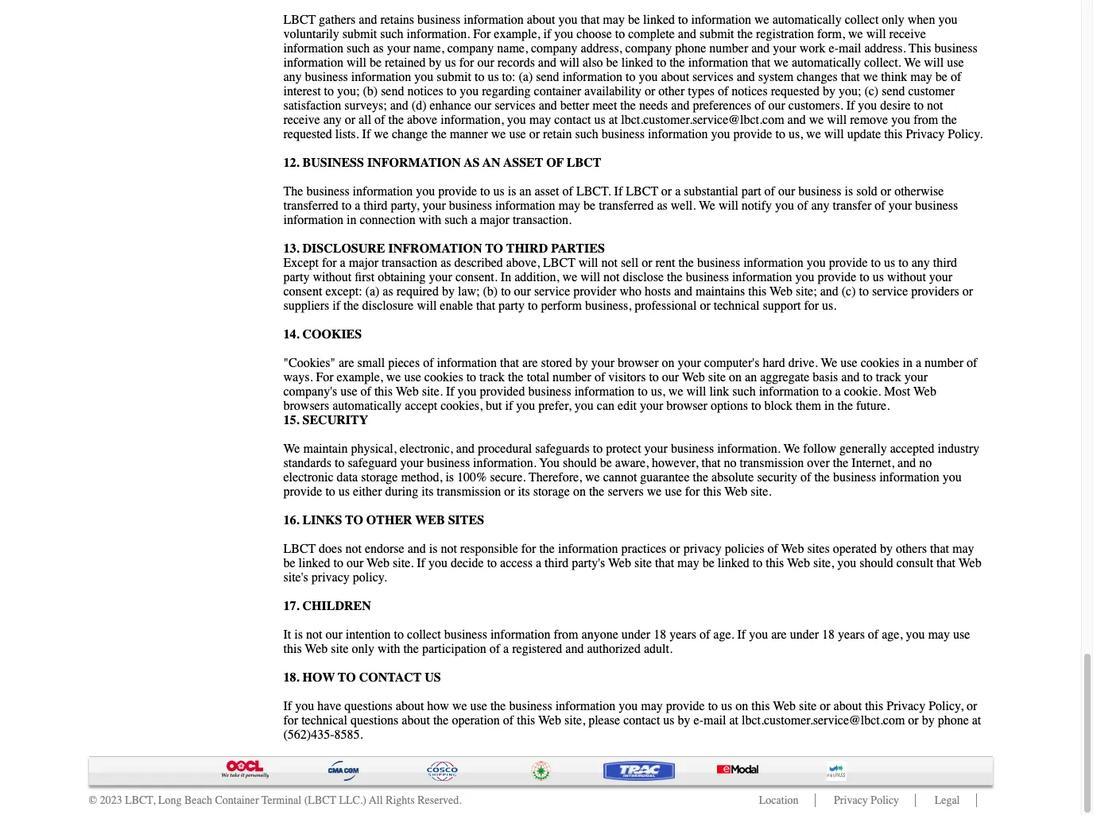 Task type: locate. For each thing, give the bounding box(es) containing it.
if up cookies
[[333, 299, 340, 313]]

if right accept
[[446, 385, 454, 399]]

most
[[885, 385, 911, 399]]

privacy left 'policies'
[[684, 542, 722, 557]]

and left (d)
[[390, 99, 409, 113]]

if for to
[[333, 299, 340, 313]]

0 vertical spatial third
[[364, 199, 388, 213]]

manner
[[450, 127, 488, 142]]

that right changes
[[841, 70, 860, 84]]

0 vertical spatial if
[[544, 27, 551, 41]]

by inside the 13. disclosure infromation to third parties except for a major transaction as described above, lbct will not sell or rent the business information you provide to us to any third party without first obtaining your consent. in addition, we will not disclose the business information you provide to us without your consent except: (a) as required by law; (b) to our service provider who hosts and maintains this web site; and (c) to service providers or suppliers if the disclosure will enable that party to perform business, professional or technical support for us.
[[442, 285, 455, 299]]

guarantee
[[640, 471, 690, 485]]

a left first
[[340, 256, 346, 270]]

when
[[908, 13, 936, 27]]

this inside the 13. disclosure infromation to third parties except for a major transaction as described above, lbct will not sell or rent the business information you provide to us to any third party without first obtaining your consent. in addition, we will not disclose the business information you provide to us without your consent except: (a) as required by law; (b) to our service provider who hosts and maintains this web site; and (c) to service providers or suppliers if the disclosure will enable that party to perform business, professional or technical support for us.
[[748, 285, 767, 299]]

number up prefer,
[[553, 371, 592, 385]]

2 no from the left
[[919, 456, 932, 471]]

site inside "if you have questions about how we use the business information you may provide to us on this web site or about this privacy policy, or for technical questions about the operation of this web site, please contact us by e-mail at lbct.customer.service@lbct.com or by phone at (562)435-8585."
[[799, 700, 817, 714]]

privacy inside lbct gathers and retains business information about you that may be linked to information we automatically collect only when you voluntarily submit such information. for example, if you choose to complete and submit the registration form, we will receive information such as your name, company name, company address, company phone number and your work e-mail address. this business information will be retained by us for our records and will also be linked to the information that we automatically collect. we will use any business information you submit to us to: (a) send information to you about services and system changes that we think may be of interest to you; (b) send notices to you regarding container availability or other types of notices requested by you; (c) send customer satisfaction surveys; and (d) enhance our services and better meet the needs and preferences of our customers. if you desire to not receive any or all of the above information, you may contact us at lbct.customer.service@lbct.com and we will remove you from the requested lists. if we change the manner we use or retain such business information you provide to us, we will update this privacy policy.
[[906, 127, 945, 142]]

the
[[283, 184, 303, 199]]

connection
[[360, 213, 416, 227]]

with
[[419, 213, 441, 227], [378, 643, 400, 657]]

(c) inside lbct gathers and retains business information about you that may be linked to information we automatically collect only when you voluntarily submit such information. for example, if you choose to complete and submit the registration form, we will receive information such as your name, company name, company address, company phone number and your work e-mail address. this business information will be retained by us for our records and will also be linked to the information that we automatically collect. we will use any business information you submit to us to: (a) send information to you about services and system changes that we think may be of interest to you; (b) send notices to you regarding container availability or other types of notices requested by you; (c) send customer satisfaction surveys; and (d) enhance our services and better meet the needs and preferences of our customers. if you desire to not receive any or all of the above information, you may contact us at lbct.customer.service@lbct.com and we will remove you from the requested lists. if we change the manner we use or retain such business information you provide to us, we will update this privacy policy.
[[865, 84, 879, 99]]

are right the age.
[[771, 628, 787, 643]]

an left hard
[[745, 371, 757, 385]]

1 horizontal spatial browser
[[667, 399, 708, 413]]

records
[[498, 56, 535, 70]]

our right in
[[514, 285, 531, 299]]

16.
[[283, 514, 299, 528]]

to inside the 13. disclosure infromation to third parties except for a major transaction as described above, lbct will not sell or rent the business information you provide to us to any third party without first obtaining your consent. in addition, we will not disclose the business information you provide to us without your consent except: (a) as required by law; (b) to our service provider who hosts and maintains this web site; and (c) to service providers or suppliers if the disclosure will enable that party to perform business, professional or technical support for us.
[[485, 242, 503, 256]]

are
[[339, 356, 354, 371], [522, 356, 538, 371], [771, 628, 787, 643]]

0 horizontal spatial years
[[670, 628, 697, 643]]

0 vertical spatial e-
[[829, 41, 839, 56]]

of inside "if you have questions about how we use the business information you may provide to us on this web site or about this privacy policy, or for technical questions about the operation of this web site, please contact us by e-mail at lbct.customer.service@lbct.com or by phone at (562)435-8585."
[[503, 714, 514, 728]]

services down to:
[[495, 99, 536, 113]]

without
[[313, 270, 352, 285], [887, 270, 926, 285]]

business inside it is not our intention to collect business information from anyone under 18 years of age. if you are under 18 years of age, you may use this web site only with the participation of a registered and authorized adult.
[[444, 628, 487, 643]]

1 vertical spatial an
[[745, 371, 757, 385]]

0 vertical spatial mail
[[839, 41, 862, 56]]

policy.
[[353, 571, 387, 585]]

1 vertical spatial site,
[[565, 714, 585, 728]]

form,
[[817, 27, 845, 41]]

send
[[536, 70, 559, 84], [381, 84, 404, 99], [882, 84, 905, 99]]

1 horizontal spatial example,
[[494, 27, 540, 41]]

not
[[927, 99, 943, 113], [602, 256, 618, 270], [604, 270, 620, 285], [345, 542, 362, 557], [441, 542, 457, 557], [306, 628, 322, 643]]

a right access
[[536, 557, 542, 571]]

service
[[534, 285, 570, 299], [872, 285, 908, 299]]

to right choose
[[615, 27, 625, 41]]

18 right the authorized
[[654, 628, 667, 643]]

in inside the business information you provide to us is an asset of lbct. if lbct or a substantial part of our business is sold or otherwise transferred to a third party, your business information may be transferred as well. we will notify you of any transfer of your business information in connection with such a major transaction.
[[347, 213, 357, 227]]

voluntarily
[[283, 27, 339, 41]]

0 vertical spatial example,
[[494, 27, 540, 41]]

0 horizontal spatial company
[[447, 41, 494, 56]]

link
[[710, 385, 729, 399]]

provide inside lbct gathers and retains business information about you that may be linked to information we automatically collect only when you voluntarily submit such information. for example, if you choose to complete and submit the registration form, we will receive information such as your name, company name, company address, company phone number and your work e-mail address. this business information will be retained by us for our records and will also be linked to the information that we automatically collect. we will use any business information you submit to us to: (a) send information to you about services and system changes that we think may be of interest to you; (b) send notices to you regarding container availability or other types of notices requested by you; (c) send customer satisfaction surveys; and (d) enhance our services and better meet the needs and preferences of our customers. if you desire to not receive any or all of the above information, you may contact us at lbct.customer.service@lbct.com and we will remove you from the requested lists. if we change the manner we use or retain such business information you provide to us, we will update this privacy policy.
[[734, 127, 772, 142]]

0 vertical spatial technical
[[714, 299, 760, 313]]

0 horizontal spatial notices
[[408, 84, 444, 99]]

0 vertical spatial only
[[882, 13, 905, 27]]

it is not our intention to collect business information from anyone under 18 years of age. if you are under 18 years of age, you may use this web site only with the participation of a registered and authorized adult.
[[283, 628, 970, 657]]

1 vertical spatial only
[[352, 643, 374, 657]]

that up address,
[[581, 13, 600, 27]]

as inside lbct gathers and retains business information about you that may be linked to information we automatically collect only when you voluntarily submit such information. for example, if you choose to complete and submit the registration form, we will receive information such as your name, company name, company address, company phone number and your work e-mail address. this business information will be retained by us for our records and will also be linked to the information that we automatically collect. we will use any business information you submit to us to: (a) send information to you about services and system changes that we think may be of interest to you; (b) send notices to you regarding container availability or other types of notices requested by you; (c) send customer satisfaction surveys; and (d) enhance our services and better meet the needs and preferences of our customers. if you desire to not receive any or all of the above information, you may contact us at lbct.customer.service@lbct.com and we will remove you from the requested lists. if we change the manner we use or retain such business information you provide to us, we will update this privacy policy.
[[373, 41, 384, 56]]

not inside it is not our intention to collect business information from anyone under 18 years of age. if you are under 18 years of age, you may use this web site only with the participation of a registered and authorized adult.
[[306, 628, 322, 643]]

phone inside lbct gathers and retains business information about you that may be linked to information we automatically collect only when you voluntarily submit such information. for example, if you choose to complete and submit the registration form, we will receive information such as your name, company name, company address, company phone number and your work e-mail address. this business information will be retained by us for our records and will also be linked to the information that we automatically collect. we will use any business information you submit to us to: (a) send information to you about services and system changes that we think may be of interest to you; (b) send notices to you regarding container availability or other types of notices requested by you; (c) send customer satisfaction surveys; and (d) enhance our services and better meet the needs and preferences of our customers. if you desire to not receive any or all of the above information, you may contact us at lbct.customer.service@lbct.com and we will remove you from the requested lists. if we change the manner we use or retain such business information you provide to us, we will update this privacy policy.
[[675, 41, 706, 56]]

1 18 from the left
[[654, 628, 667, 643]]

an inside "cookies" are small pieces of information that are stored by your browser on your computer's hard drive. we use cookies in a number of ways. for example, we use cookies to track the total number of visitors to our web site on an aggregate basis and to track your company's use of this web site. if you provided business information to us, we will link such information to a cookie. most web browsers automatically accept cookies, but if you prefer, you can edit your browser options to block them in the future. 15. security
[[745, 371, 757, 385]]

and left better at top
[[539, 99, 557, 113]]

0 horizontal spatial browser
[[618, 356, 659, 371]]

collect inside lbct gathers and retains business information about you that may be linked to information we automatically collect only when you voluntarily submit such information. for example, if you choose to complete and submit the registration form, we will receive information such as your name, company name, company address, company phone number and your work e-mail address. this business information will be retained by us for our records and will also be linked to the information that we automatically collect. we will use any business information you submit to us to: (a) send information to you about services and system changes that we think may be of interest to you; (b) send notices to you regarding container availability or other types of notices requested by you; (c) send customer satisfaction surveys; and (d) enhance our services and better meet the needs and preferences of our customers. if you desire to not receive any or all of the above information, you may contact us at lbct.customer.service@lbct.com and we will remove you from the requested lists. if we change the manner we use or retain such business information you provide to us, we will update this privacy policy.
[[845, 13, 879, 27]]

0 horizontal spatial requested
[[283, 127, 332, 142]]

1 vertical spatial example,
[[337, 371, 383, 385]]

e- inside "if you have questions about how we use the business information you may provide to us on this web site or about this privacy policy, or for technical questions about the operation of this web site, please contact us by e-mail at lbct.customer.service@lbct.com or by phone at (562)435-8585."
[[694, 714, 704, 728]]

2 horizontal spatial third
[[933, 256, 957, 270]]

0 horizontal spatial with
[[378, 643, 400, 657]]

0 horizontal spatial phone
[[675, 41, 706, 56]]

if
[[847, 99, 855, 113], [362, 127, 371, 142], [614, 184, 623, 199], [446, 385, 454, 399], [417, 557, 425, 571], [738, 628, 746, 643], [283, 700, 292, 714]]

1 transferred from the left
[[283, 199, 339, 213]]

privacy
[[906, 127, 945, 142], [887, 700, 926, 714], [834, 794, 868, 808]]

0 horizontal spatial e-
[[694, 714, 704, 728]]

we right all
[[374, 127, 389, 142]]

example,
[[494, 27, 540, 41], [337, 371, 383, 385]]

information. up retained
[[407, 27, 470, 41]]

you;
[[337, 84, 360, 99], [839, 84, 862, 99]]

0 vertical spatial requested
[[771, 84, 820, 99]]

its right the during
[[422, 485, 434, 499]]

gathers
[[319, 13, 356, 27]]

cookies up most
[[861, 356, 900, 371]]

you; up remove
[[839, 84, 862, 99]]

that inside "we maintain physical, electronic, and procedural safeguards to protect your business information. we follow generally accepted industry standards to safeguard your business information. you should be aware, however, that no transmission over the internet, and no electronic data storage method, is 100% secure. therefore, we cannot guarantee the absolute security of the business information you provide to us either during its transmission or its storage on the servers we use for this web site."
[[702, 456, 721, 471]]

options
[[711, 399, 748, 413]]

years left the age.
[[670, 628, 697, 643]]

if inside the 13. disclosure infromation to third parties except for a major transaction as described above, lbct will not sell or rent the business information you provide to us to any third party without first obtaining your consent. in addition, we will not disclose the business information you provide to us without your consent except: (a) as required by law; (b) to our service provider who hosts and maintains this web site; and (c) to service providers or suppliers if the disclosure will enable that party to perform business, professional or technical support for us.
[[333, 299, 340, 313]]

basis
[[813, 371, 838, 385]]

contact inside "if you have questions about how we use the business information you may provide to us on this web site or about this privacy policy, or for technical questions about the operation of this web site, please contact us by e-mail at lbct.customer.service@lbct.com or by phone at (562)435-8585."
[[624, 714, 660, 728]]

information inside it is not our intention to collect business information from anyone under 18 years of age. if you are under 18 years of age, you may use this web site only with the participation of a registered and authorized adult.
[[491, 628, 551, 643]]

1 vertical spatial mail
[[704, 714, 726, 728]]

is right 'it'
[[294, 628, 303, 643]]

to for 16. links to other web sites
[[345, 514, 363, 528]]

by inside "cookies" are small pieces of information that are stored by your browser on your computer's hard drive. we use cookies in a number of ways. for example, we use cookies to track the total number of visitors to our web site on an aggregate basis and to track your company's use of this web site. if you provided business information to us, we will link such information to a cookie. most web browsers automatically accept cookies, but if you prefer, you can edit your browser options to block them in the future. 15. security
[[575, 356, 588, 371]]

business
[[418, 13, 461, 27], [935, 41, 978, 56], [305, 70, 348, 84], [602, 127, 645, 142], [306, 184, 350, 199], [799, 184, 842, 199], [449, 199, 492, 213], [915, 199, 958, 213], [697, 256, 740, 270], [686, 270, 729, 285], [528, 385, 571, 399], [671, 442, 714, 456], [427, 456, 470, 471], [833, 471, 876, 485], [444, 628, 487, 643], [509, 700, 552, 714]]

such
[[380, 27, 404, 41], [347, 41, 370, 56], [575, 127, 599, 142], [445, 213, 468, 227], [733, 385, 756, 399]]

our down system
[[769, 99, 785, 113]]

reserved.
[[418, 794, 462, 808]]

site. right policy.
[[393, 557, 414, 571]]

electronic,
[[400, 442, 453, 456]]

system
[[758, 70, 794, 84]]

0 vertical spatial to
[[485, 242, 503, 256]]

e- inside lbct gathers and retains business information about you that may be linked to information we automatically collect only when you voluntarily submit such information. for example, if you choose to complete and submit the registration form, we will receive information such as your name, company name, company address, company phone number and your work e-mail address. this business information will be retained by us for our records and will also be linked to the information that we automatically collect. we will use any business information you submit to us to: (a) send information to you about services and system changes that we think may be of interest to you; (b) send notices to you regarding container availability or other types of notices requested by you; (c) send customer satisfaction surveys; and (d) enhance our services and better meet the needs and preferences of our customers. if you desire to not receive any or all of the above information, you may contact us at lbct.customer.service@lbct.com and we will remove you from the requested lists. if we change the manner we use or retain such business information you provide to us, we will update this privacy policy.
[[829, 41, 839, 56]]

we maintain physical, electronic, and procedural safeguards to protect your business information. we follow generally accepted industry standards to safeguard your business information. you should be aware, however, that no transmission over the internet, and no electronic data storage method, is 100% secure. therefore, we cannot guarantee the absolute security of the business information you provide to us either during its transmission or its storage on the servers we use for this web site.
[[283, 442, 980, 499]]

receive up collect.
[[889, 27, 926, 41]]

8585.
[[334, 728, 363, 743]]

business up maintains
[[697, 256, 740, 270]]

we down changes
[[809, 113, 824, 127]]

1 vertical spatial if
[[333, 299, 340, 313]]

0 vertical spatial (a)
[[519, 70, 533, 84]]

automatically
[[773, 13, 842, 27], [792, 56, 861, 70], [333, 399, 402, 413]]

site,
[[813, 557, 834, 571], [565, 714, 585, 728]]

and left the retains
[[359, 13, 377, 27]]

web inside the 13. disclosure infromation to third parties except for a major transaction as described above, lbct will not sell or rent the business information you provide to us to any third party without first obtaining your consent. in addition, we will not disclose the business information you provide to us without your consent except: (a) as required by law; (b) to our service provider who hosts and maintains this web site; and (c) to service providers or suppliers if the disclosure will enable that party to perform business, professional or technical support for us.
[[770, 285, 793, 299]]

choose
[[577, 27, 612, 41]]

as left well.
[[657, 199, 668, 213]]

1 horizontal spatial site,
[[813, 557, 834, 571]]

site. inside "cookies" are small pieces of information that are stored by your browser on your computer's hard drive. we use cookies in a number of ways. for example, we use cookies to track the total number of visitors to our web site on an aggregate basis and to track your company's use of this web site. if you provided business information to us, we will link such information to a cookie. most web browsers automatically accept cookies, but if you prefer, you can edit your browser options to block them in the future. 15. security
[[422, 385, 443, 399]]

privacy inside "if you have questions about how we use the business information you may provide to us on this web site or about this privacy policy, or for technical questions about the operation of this web site, please contact us by e-mail at lbct.customer.service@lbct.com or by phone at (562)435-8585."
[[887, 700, 926, 714]]

1 no from the left
[[724, 456, 737, 471]]

responsible
[[460, 542, 518, 557]]

from inside it is not our intention to collect business information from anyone under 18 years of age. if you are under 18 years of age, you may use this web site only with the participation of a registered and authorized adult.
[[554, 628, 579, 643]]

company left the records
[[447, 41, 494, 56]]

are inside it is not our intention to collect business information from anyone under 18 years of age. if you are under 18 years of age, you may use this web site only with the participation of a registered and authorized adult.
[[771, 628, 787, 643]]

1 horizontal spatial you;
[[839, 84, 862, 99]]

as
[[464, 156, 480, 170]]

3 company from the left
[[625, 41, 672, 56]]

0 vertical spatial site.
[[422, 385, 443, 399]]

you
[[539, 456, 560, 471]]

for inside lbct gathers and retains business information about you that may be linked to information we automatically collect only when you voluntarily submit such information. for example, if you choose to complete and submit the registration form, we will receive information such as your name, company name, company address, company phone number and your work e-mail address. this business information will be retained by us for our records and will also be linked to the information that we automatically collect. we will use any business information you submit to us to: (a) send information to you about services and system changes that we think may be of interest to you; (b) send notices to you regarding container availability or other types of notices requested by you; (c) send customer satisfaction surveys; and (d) enhance our services and better meet the needs and preferences of our customers. if you desire to not receive any or all of the above information, you may contact us at lbct.customer.service@lbct.com and we will remove you from the requested lists. if we change the manner we use or retain such business information you provide to us, we will update this privacy policy.
[[473, 27, 491, 41]]

we left link
[[669, 385, 683, 399]]

please
[[589, 714, 620, 728]]

(a) right to:
[[519, 70, 533, 84]]

to down either
[[345, 514, 363, 528]]

major inside the business information you provide to us is an asset of lbct. if lbct or a substantial part of our business is sold or otherwise transferred to a third party, your business information may be transferred as well. we will notify you of any transfer of your business information in connection with such a major transaction.
[[480, 213, 510, 227]]

we inside lbct gathers and retains business information about you that may be linked to information we automatically collect only when you voluntarily submit such information. for example, if you choose to complete and submit the registration form, we will receive information such as your name, company name, company address, company phone number and your work e-mail address. this business information will be retained by us for our records and will also be linked to the information that we automatically collect. we will use any business information you submit to us to: (a) send information to you about services and system changes that we think may be of interest to you; (b) send notices to you regarding container availability or other types of notices requested by you; (c) send customer satisfaction surveys; and (d) enhance our services and better meet the needs and preferences of our customers. if you desire to not receive any or all of the above information, you may contact us at lbct.customer.service@lbct.com and we will remove you from the requested lists. if we change the manner we use or retain such business information you provide to us, we will update this privacy policy.
[[904, 56, 921, 70]]

site inside it is not our intention to collect business information from anyone under 18 years of age. if you are under 18 years of age, you may use this web site only with the participation of a registered and authorized adult.
[[331, 643, 349, 657]]

site, inside "if you have questions about how we use the business information you may provide to us on this web site or about this privacy policy, or for technical questions about the operation of this web site, please contact us by e-mail at lbct.customer.service@lbct.com or by phone at (562)435-8585."
[[565, 714, 585, 728]]

1 years from the left
[[670, 628, 697, 643]]

transaction
[[382, 256, 438, 270]]

us left to:
[[488, 70, 499, 84]]

the down follow
[[815, 471, 830, 485]]

on inside "we maintain physical, electronic, and procedural safeguards to protect your business information. we follow generally accepted industry standards to safeguard your business information. you should be aware, however, that no transmission over the internet, and no electronic data storage method, is 100% secure. therefore, we cannot guarantee the absolute security of the business information you provide to us either during its transmission or its storage on the servers we use for this web site."
[[573, 485, 586, 499]]

track up future. on the right of the page
[[876, 371, 902, 385]]

provide inside "if you have questions about how we use the business information you may provide to us on this web site or about this privacy policy, or for technical questions about the operation of this web site, please contact us by e-mail at lbct.customer.service@lbct.com or by phone at (562)435-8585."
[[666, 700, 705, 714]]

if right the age.
[[738, 628, 746, 643]]

0 horizontal spatial service
[[534, 285, 570, 299]]

any
[[283, 70, 302, 84], [323, 113, 342, 127], [811, 199, 830, 213], [912, 256, 930, 270]]

our
[[477, 56, 494, 70], [475, 99, 492, 113], [769, 99, 785, 113], [778, 184, 795, 199], [514, 285, 531, 299], [662, 371, 679, 385], [347, 557, 364, 571], [326, 628, 342, 643]]

to right interest
[[324, 84, 334, 99]]

site. inside "we maintain physical, electronic, and procedural safeguards to protect your business information. we follow generally accepted industry standards to safeguard your business information. you should be aware, however, that no transmission over the internet, and no electronic data storage method, is 100% secure. therefore, we cannot guarantee the absolute security of the business information you provide to us either during its transmission or its storage on the servers we use for this web site."
[[751, 485, 772, 499]]

2 you; from the left
[[839, 84, 862, 99]]

are left stored
[[522, 356, 538, 371]]

number down providers
[[925, 356, 964, 371]]

we right collect.
[[904, 56, 921, 70]]

1 horizontal spatial service
[[872, 285, 908, 299]]

our inside the business information you provide to us is an asset of lbct. if lbct or a substantial part of our business is sold or otherwise transferred to a third party, your business information may be transferred as well. we will notify you of any transfer of your business information in connection with such a major transaction.
[[778, 184, 795, 199]]

1 horizontal spatial are
[[522, 356, 538, 371]]

(c) right us.
[[842, 285, 856, 299]]

2 vertical spatial site.
[[393, 557, 414, 571]]

the up professional
[[667, 270, 683, 285]]

contact down container
[[554, 113, 591, 127]]

if left choose
[[544, 27, 551, 41]]

if down 18.
[[283, 700, 292, 714]]

under
[[622, 628, 651, 643], [790, 628, 819, 643]]

with up contact on the bottom of the page
[[378, 643, 400, 657]]

phone inside "if you have questions about how we use the business information you may provide to us on this web site or about this privacy policy, or for technical questions about the operation of this web site, please contact us by e-mail at lbct.customer.service@lbct.com or by phone at (562)435-8585."
[[938, 714, 969, 728]]

if inside lbct does not endorse and is not responsible for the information practices or privacy policies of web sites operated by others that may be linked to our web site. if you decide to access a third party's web site that may be linked to this web site, you should consult that web site's privacy policy.
[[417, 557, 425, 571]]

procedural
[[478, 442, 532, 456]]

1 horizontal spatial mail
[[839, 41, 862, 56]]

or inside lbct does not endorse and is not responsible for the information practices or privacy policies of web sites operated by others that may be linked to our web site. if you decide to access a third party's web site that may be linked to this web site, you should consult that web site's privacy policy.
[[670, 542, 680, 557]]

a up described in the left top of the page
[[471, 213, 477, 227]]

you down the industry
[[943, 471, 962, 485]]

1 vertical spatial contact
[[624, 714, 660, 728]]

will inside the business information you provide to us is an asset of lbct. if lbct or a substantial part of our business is sold or otherwise transferred to a third party, your business information may be transferred as well. we will notify you of any transfer of your business information in connection with such a major transaction.
[[719, 199, 739, 213]]

legal link
[[935, 794, 960, 808]]

0 horizontal spatial site,
[[565, 714, 585, 728]]

or
[[645, 84, 656, 99], [345, 113, 356, 127], [529, 127, 540, 142], [661, 184, 672, 199], [881, 184, 892, 199], [642, 256, 652, 270], [963, 285, 973, 299], [700, 299, 711, 313], [504, 485, 515, 499], [670, 542, 680, 557], [820, 700, 831, 714], [967, 700, 978, 714], [908, 714, 919, 728]]

the inside lbct does not endorse and is not responsible for the information practices or privacy policies of web sites operated by others that may be linked to our web site. if you decide to access a third party's web site that may be linked to this web site, you should consult that web site's privacy policy.
[[539, 542, 555, 557]]

0 vertical spatial services
[[693, 70, 734, 84]]

1 horizontal spatial us,
[[789, 127, 803, 142]]

2 vertical spatial if
[[505, 399, 513, 413]]

lbct.customer.service@lbct.com inside lbct gathers and retains business information about you that may be linked to information we automatically collect only when you voluntarily submit such information. for example, if you choose to complete and submit the registration form, we will receive information such as your name, company name, company address, company phone number and your work e-mail address. this business information will be retained by us for our records and will also be linked to the information that we automatically collect. we will use any business information you submit to us to: (a) send information to you about services and system changes that we think may be of interest to you; (b) send notices to you regarding container availability or other types of notices requested by you; (c) send customer satisfaction surveys; and (d) enhance our services and better meet the needs and preferences of our customers. if you desire to not receive any or all of the above information, you may contact us at lbct.customer.service@lbct.com and we will remove you from the requested lists. if we change the manner we use or retain such business information you provide to us, we will update this privacy policy.
[[621, 113, 785, 127]]

a up 'disclosure'
[[355, 199, 360, 213]]

0 horizontal spatial information.
[[407, 27, 470, 41]]

others
[[896, 542, 927, 557]]

use inside it is not our intention to collect business information from anyone under 18 years of age. if you are under 18 years of age, you may use this web site only with the participation of a registered and authorized adult.
[[953, 628, 970, 643]]

0 horizontal spatial transmission
[[437, 485, 501, 499]]

links
[[303, 514, 342, 528]]

preferences
[[693, 99, 752, 113]]

sell
[[621, 256, 639, 270]]

1 vertical spatial lbct.customer.service@lbct.com
[[742, 714, 905, 728]]

site inside "cookies" are small pieces of information that are stored by your browser on your computer's hard drive. we use cookies in a number of ways. for example, we use cookies to track the total number of visitors to our web site on an aggregate basis and to track your company's use of this web site. if you provided business information to us, we will link such information to a cookie. most web browsers automatically accept cookies, but if you prefer, you can edit your browser options to block them in the future. 15. security
[[708, 371, 726, 385]]

notices up above
[[408, 84, 444, 99]]

lbct
[[283, 13, 316, 27], [567, 156, 601, 170], [626, 184, 658, 199], [543, 256, 576, 270], [283, 542, 316, 557]]

0 horizontal spatial (a)
[[365, 285, 380, 299]]

1 horizontal spatial only
[[882, 13, 905, 27]]

1 horizontal spatial transferred
[[599, 199, 654, 213]]

computer's
[[704, 356, 760, 371]]

0 vertical spatial major
[[480, 213, 510, 227]]

linked right choose
[[643, 13, 675, 27]]

0 horizontal spatial name,
[[414, 41, 444, 56]]

0 horizontal spatial only
[[352, 643, 374, 657]]

to right desire
[[914, 99, 924, 113]]

browser
[[618, 356, 659, 371], [667, 399, 708, 413]]

privacy policy
[[834, 794, 899, 808]]

business,
[[585, 299, 632, 313]]

a inside the 13. disclosure infromation to third parties except for a major transaction as described above, lbct will not sell or rent the business information you provide to us to any third party without first obtaining your consent. in addition, we will not disclose the business information you provide to us without your consent except: (a) as required by law; (b) to our service provider who hosts and maintains this web site; and (c) to service providers or suppliers if the disclosure will enable that party to perform business, professional or technical support for us.
[[340, 256, 346, 270]]

are left "small" at left
[[339, 356, 354, 371]]

1 horizontal spatial from
[[914, 113, 939, 127]]

that inside the 13. disclosure infromation to third parties except for a major transaction as described above, lbct will not sell or rent the business information you provide to us to any third party without first obtaining your consent. in addition, we will not disclose the business information you provide to us without your consent except: (a) as required by law; (b) to our service provider who hosts and maintains this web site; and (c) to service providers or suppliers if the disclosure will enable that party to perform business, professional or technical support for us.
[[476, 299, 495, 313]]

company's
[[283, 385, 337, 399]]

0 vertical spatial phone
[[675, 41, 706, 56]]

site inside lbct does not endorse and is not responsible for the information practices or privacy policies of web sites operated by others that may be linked to our web site. if you decide to access a third party's web site that may be linked to this web site, you should consult that web site's privacy policy.
[[634, 557, 652, 571]]

0 horizontal spatial submit
[[342, 27, 377, 41]]

you
[[559, 13, 578, 27], [939, 13, 958, 27], [555, 27, 574, 41], [415, 70, 434, 84], [639, 70, 658, 84], [460, 84, 479, 99], [858, 99, 877, 113], [507, 113, 526, 127], [892, 113, 911, 127], [711, 127, 730, 142], [416, 184, 435, 199], [775, 199, 794, 213], [807, 256, 826, 270], [796, 270, 815, 285], [458, 385, 477, 399], [516, 399, 535, 413], [575, 399, 594, 413], [943, 471, 962, 485], [429, 557, 448, 571], [837, 557, 857, 571], [749, 628, 768, 643], [906, 628, 925, 643], [295, 700, 314, 714], [619, 700, 638, 714]]

0 horizontal spatial under
[[622, 628, 651, 643]]

we
[[755, 13, 769, 27], [848, 27, 863, 41], [774, 56, 789, 70], [863, 70, 878, 84], [809, 113, 824, 127], [374, 127, 389, 142], [491, 127, 506, 142], [806, 127, 821, 142], [563, 270, 577, 285], [386, 371, 401, 385], [669, 385, 683, 399], [585, 471, 600, 485], [647, 485, 662, 499], [452, 700, 467, 714]]

the down customer
[[942, 113, 957, 127]]

for inside lbct gathers and retains business information about you that may be linked to information we automatically collect only when you voluntarily submit such information. for example, if you choose to complete and submit the registration form, we will receive information such as your name, company name, company address, company phone number and your work e-mail address. this business information will be retained by us for our records and will also be linked to the information that we automatically collect. we will use any business information you submit to us to: (a) send information to you about services and system changes that we think may be of interest to you; (b) send notices to you regarding container availability or other types of notices requested by you; (c) send customer satisfaction surveys; and (d) enhance our services and better meet the needs and preferences of our customers. if you desire to not receive any or all of the above information, you may contact us at lbct.customer.service@lbct.com and we will remove you from the requested lists. if we change the manner we use or retain such business information you provide to us, we will update this privacy policy.
[[459, 56, 474, 70]]

we right servers
[[647, 485, 662, 499]]

will
[[866, 27, 886, 41], [347, 56, 367, 70], [560, 56, 580, 70], [924, 56, 944, 70], [827, 113, 847, 127], [824, 127, 844, 142], [719, 199, 739, 213], [579, 256, 598, 270], [581, 270, 600, 285], [417, 299, 437, 313], [687, 385, 706, 399]]

you right sites
[[837, 557, 857, 571]]

types
[[688, 84, 715, 99]]

infromation
[[388, 242, 482, 256]]

an
[[520, 184, 532, 199], [745, 371, 757, 385]]

us up the enhance
[[445, 56, 456, 70]]

the left registration at the top of the page
[[738, 27, 753, 41]]

1 horizontal spatial without
[[887, 270, 926, 285]]

0 horizontal spatial receive
[[283, 113, 320, 127]]

1 horizontal spatial no
[[919, 456, 932, 471]]

notices right types
[[732, 84, 768, 99]]

0 vertical spatial in
[[347, 213, 357, 227]]

decide
[[451, 557, 484, 571]]

0 horizontal spatial no
[[724, 456, 737, 471]]

with up infromation
[[419, 213, 441, 227]]

future.
[[856, 399, 890, 413]]

be inside the business information you provide to us is an asset of lbct. if lbct or a substantial part of our business is sold or otherwise transferred to a third party, your business information may be transferred as well. we will notify you of any transfer of your business information in connection with such a major transaction.
[[584, 199, 596, 213]]

1 horizontal spatial major
[[480, 213, 510, 227]]

for inside lbct does not endorse and is not responsible for the information practices or privacy policies of web sites operated by others that may be linked to our web site. if you decide to access a third party's web site that may be linked to this web site, you should consult that web site's privacy policy.
[[521, 542, 536, 557]]

2 track from the left
[[876, 371, 902, 385]]

1 horizontal spatial collect
[[845, 13, 879, 27]]

0 horizontal spatial an
[[520, 184, 532, 199]]

site;
[[796, 285, 817, 299]]

technical inside "if you have questions about how we use the business information you may provide to us on this web site or about this privacy policy, or for technical questions about the operation of this web site, please contact us by e-mail at lbct.customer.service@lbct.com or by phone at (562)435-8585."
[[301, 714, 347, 728]]

with inside the business information you provide to us is an asset of lbct. if lbct or a substantial part of our business is sold or otherwise transferred to a third party, your business information may be transferred as well. we will notify you of any transfer of your business information in connection with such a major transaction.
[[419, 213, 441, 227]]

17. children
[[283, 600, 371, 614]]

0 vertical spatial site,
[[813, 557, 834, 571]]

you down preferences
[[711, 127, 730, 142]]

to right them
[[822, 385, 832, 399]]

lbct left gathers
[[283, 13, 316, 27]]

0 horizontal spatial without
[[313, 270, 352, 285]]

party down in
[[499, 299, 525, 313]]

edit
[[618, 399, 637, 413]]

2 transferred from the left
[[599, 199, 654, 213]]

information. inside lbct gathers and retains business information about you that may be linked to information we automatically collect only when you voluntarily submit such information. for example, if you choose to complete and submit the registration form, we will receive information such as your name, company name, company address, company phone number and your work e-mail address. this business information will be retained by us for our records and will also be linked to the information that we automatically collect. we will use any business information you submit to us to: (a) send information to you about services and system changes that we think may be of interest to you; (b) send notices to you regarding container availability or other types of notices requested by you; (c) send customer satisfaction surveys; and (d) enhance our services and better meet the needs and preferences of our customers. if you desire to not receive any or all of the above information, you may contact us at lbct.customer.service@lbct.com and we will remove you from the requested lists. if we change the manner we use or retain such business information you provide to us, we will update this privacy policy.
[[407, 27, 470, 41]]

0 horizontal spatial track
[[480, 371, 505, 385]]

third inside the 13. disclosure infromation to third parties except for a major transaction as described above, lbct will not sell or rent the business information you provide to us to any third party without first obtaining your consent. in addition, we will not disclose the business information you provide to us without your consent except: (a) as required by law; (b) to our service provider who hosts and maintains this web site; and (c) to service providers or suppliers if the disclosure will enable that party to perform business, professional or technical support for us.
[[933, 256, 957, 270]]

1 vertical spatial from
[[554, 628, 579, 643]]

such inside "cookies" are small pieces of information that are stored by your browser on your computer's hard drive. we use cookies in a number of ways. for example, we use cookies to track the total number of visitors to our web site on an aggregate basis and to track your company's use of this web site. if you provided business information to us, we will link such information to a cookie. most web browsers automatically accept cookies, but if you prefer, you can edit your browser options to block them in the future. 15. security
[[733, 385, 756, 399]]

information left registration at the top of the page
[[691, 13, 751, 27]]

also
[[583, 56, 603, 70]]

1 horizontal spatial years
[[838, 628, 865, 643]]

1 horizontal spatial (c)
[[865, 84, 879, 99]]

us inside "we maintain physical, electronic, and procedural safeguards to protect your business information. we follow generally accepted industry standards to safeguard your business information. you should be aware, however, that no transmission over the internet, and no electronic data storage method, is 100% secure. therefore, we cannot guarantee the absolute security of the business information you provide to us either during its transmission or its storage on the servers we use for this web site."
[[339, 485, 350, 499]]

parties
[[551, 242, 605, 256]]

adult.
[[644, 643, 673, 657]]

accept
[[405, 399, 438, 413]]

0 horizontal spatial mail
[[704, 714, 726, 728]]

providers
[[911, 285, 960, 299]]

1 without from the left
[[313, 270, 352, 285]]

1 horizontal spatial should
[[860, 557, 894, 571]]

us inside the business information you provide to us is an asset of lbct. if lbct or a substantial part of our business is sold or otherwise transferred to a third party, your business information may be transferred as well. we will notify you of any transfer of your business information in connection with such a major transaction.
[[493, 184, 505, 199]]

such right link
[[733, 385, 756, 399]]

0 horizontal spatial (b)
[[363, 84, 378, 99]]

you left desire
[[858, 99, 877, 113]]

1 vertical spatial (b)
[[483, 285, 498, 299]]

0 vertical spatial us,
[[789, 127, 803, 142]]

100%
[[457, 471, 487, 485]]

use up accept
[[404, 371, 421, 385]]

1 you; from the left
[[337, 84, 360, 99]]

is down web
[[429, 542, 438, 557]]

0 horizontal spatial (c)
[[842, 285, 856, 299]]

1 vertical spatial should
[[860, 557, 894, 571]]

(a)
[[519, 70, 533, 84], [365, 285, 380, 299]]

be left 'policies'
[[703, 557, 715, 571]]

contact
[[359, 671, 422, 685]]

0 horizontal spatial privacy
[[312, 571, 350, 585]]

1 vertical spatial us,
[[651, 385, 665, 399]]

2 vertical spatial in
[[825, 399, 835, 413]]

0 vertical spatial contact
[[554, 113, 591, 127]]

1 horizontal spatial information.
[[473, 456, 536, 471]]

1 horizontal spatial technical
[[714, 299, 760, 313]]

maintains
[[696, 285, 745, 299]]

and up system
[[752, 41, 770, 56]]

business inside "cookies" are small pieces of information that are stored by your browser on your computer's hard drive. we use cookies in a number of ways. for example, we use cookies to track the total number of visitors to our web site on an aggregate basis and to track your company's use of this web site. if you provided business information to us, we will link such information to a cookie. most web browsers automatically accept cookies, but if you prefer, you can edit your browser options to block them in the future. 15. security
[[528, 385, 571, 399]]

send left (d)
[[381, 84, 404, 99]]

submit left the retains
[[342, 27, 377, 41]]

2 company from the left
[[531, 41, 578, 56]]

any left all
[[323, 113, 342, 127]]

our inside "cookies" are small pieces of information that are stored by your browser on your computer's hard drive. we use cookies in a number of ways. for example, we use cookies to track the total number of visitors to our web site on an aggregate basis and to track your company's use of this web site. if you provided business information to us, we will link such information to a cookie. most web browsers automatically accept cookies, but if you prefer, you can edit your browser options to block them in the future. 15. security
[[662, 371, 679, 385]]

number
[[710, 41, 748, 56], [925, 356, 964, 371], [553, 371, 592, 385]]

1 vertical spatial in
[[903, 356, 913, 371]]

aware,
[[615, 456, 649, 471]]

2 horizontal spatial site.
[[751, 485, 772, 499]]

1 horizontal spatial its
[[518, 485, 530, 499]]

a inside lbct does not endorse and is not responsible for the information practices or privacy policies of web sites operated by others that may be linked to our web site. if you decide to access a third party's web site that may be linked to this web site, you should consult that web site's privacy policy.
[[536, 557, 542, 571]]

and
[[359, 13, 377, 27], [678, 27, 697, 41], [752, 41, 770, 56], [538, 56, 557, 70], [737, 70, 755, 84], [390, 99, 409, 113], [539, 99, 557, 113], [671, 99, 690, 113], [788, 113, 806, 127], [674, 285, 693, 299], [820, 285, 839, 299], [842, 371, 860, 385], [456, 442, 475, 456], [898, 456, 916, 471], [408, 542, 426, 557], [566, 643, 584, 657]]

(c) inside the 13. disclosure infromation to third parties except for a major transaction as described above, lbct will not sell or rent the business information you provide to us to any third party without first obtaining your consent. in addition, we will not disclose the business information you provide to us without your consent except: (a) as required by law; (b) to our service provider who hosts and maintains this web site; and (c) to service providers or suppliers if the disclosure will enable that party to perform business, professional or technical support for us.
[[842, 285, 856, 299]]

this inside "cookies" are small pieces of information that are stored by your browser on your computer's hard drive. we use cookies in a number of ways. for example, we use cookies to track the total number of visitors to our web site on an aggregate basis and to track your company's use of this web site. if you provided business information to us, we will link such information to a cookie. most web browsers automatically accept cookies, but if you prefer, you can edit your browser options to block them in the future. 15. security
[[374, 385, 393, 399]]

no left the industry
[[919, 456, 932, 471]]

example, inside "cookies" are small pieces of information that are stored by your browser on your computer's hard drive. we use cookies in a number of ways. for example, we use cookies to track the total number of visitors to our web site on an aggregate basis and to track your company's use of this web site. if you provided business information to us, we will link such information to a cookie. most web browsers automatically accept cookies, but if you prefer, you can edit your browser options to block them in the future. 15. security
[[337, 371, 383, 385]]

except
[[283, 256, 319, 270]]

0 horizontal spatial should
[[563, 456, 597, 471]]

0 horizontal spatial example,
[[337, 371, 383, 385]]

2 vertical spatial to
[[338, 671, 356, 685]]

therefore,
[[529, 471, 582, 485]]

0 vertical spatial from
[[914, 113, 939, 127]]

0 vertical spatial collect
[[845, 13, 879, 27]]

information inside "if you have questions about how we use the business information you may provide to us on this web site or about this privacy policy, or for technical questions about the operation of this web site, please contact us by e-mail at lbct.customer.service@lbct.com or by phone at (562)435-8585."
[[556, 700, 616, 714]]

to left block
[[751, 399, 761, 413]]

name, up to:
[[497, 41, 528, 56]]

0 vertical spatial privacy
[[684, 542, 722, 557]]

example, left the pieces
[[337, 371, 383, 385]]

update
[[847, 127, 881, 142]]

if inside lbct gathers and retains business information about you that may be linked to information we automatically collect only when you voluntarily submit such information. for example, if you choose to complete and submit the registration form, we will receive information such as your name, company name, company address, company phone number and your work e-mail address. this business information will be retained by us for our records and will also be linked to the information that we automatically collect. we will use any business information you submit to us to: (a) send information to you about services and system changes that we think may be of interest to you; (b) send notices to you regarding container availability or other types of notices requested by you; (c) send customer satisfaction surveys; and (d) enhance our services and better meet the needs and preferences of our customers. if you desire to not receive any or all of the above information, you may contact us at lbct.customer.service@lbct.com and we will remove you from the requested lists. if we change the manner we use or retain such business information you provide to us, we will update this privacy policy.
[[544, 27, 551, 41]]

1 horizontal spatial (a)
[[519, 70, 533, 84]]

us left either
[[339, 485, 350, 499]]

0 horizontal spatial contact
[[554, 113, 591, 127]]

as left retained
[[373, 41, 384, 56]]

0 horizontal spatial at
[[609, 113, 618, 127]]

transaction.
[[513, 213, 572, 227]]

us, inside "cookies" are small pieces of information that are stored by your browser on your computer's hard drive. we use cookies in a number of ways. for example, we use cookies to track the total number of visitors to our web site on an aggregate basis and to track your company's use of this web site. if you provided business information to us, we will link such information to a cookie. most web browsers automatically accept cookies, but if you prefer, you can edit your browser options to block them in the future. 15. security
[[651, 385, 665, 399]]

us left providers
[[873, 270, 884, 285]]

(d)
[[412, 99, 427, 113]]

our inside lbct does not endorse and is not responsible for the information practices or privacy policies of web sites operated by others that may be linked to our web site. if you decide to access a third party's web site that may be linked to this web site, you should consult that web site's privacy policy.
[[347, 557, 364, 571]]

the up other on the top right
[[670, 56, 685, 70]]

1 horizontal spatial contact
[[624, 714, 660, 728]]

example, inside lbct gathers and retains business information about you that may be linked to information we automatically collect only when you voluntarily submit such information. for example, if you choose to complete and submit the registration form, we will receive information such as your name, company name, company address, company phone number and your work e-mail address. this business information will be retained by us for our records and will also be linked to the information that we automatically collect. we will use any business information you submit to us to: (a) send information to you about services and system changes that we think may be of interest to you; (b) send notices to you regarding container availability or other types of notices requested by you; (c) send customer satisfaction surveys; and (d) enhance our services and better meet the needs and preferences of our customers. if you desire to not receive any or all of the above information, you may contact us at lbct.customer.service@lbct.com and we will remove you from the requested lists. if we change the manner we use or retain such business information you provide to us, we will update this privacy policy.
[[494, 27, 540, 41]]

all
[[369, 794, 383, 808]]

we up system
[[755, 13, 769, 27]]

0 horizontal spatial major
[[349, 256, 379, 270]]

business down decide
[[444, 628, 487, 643]]

2 horizontal spatial company
[[625, 41, 672, 56]]

13.
[[283, 242, 299, 256]]

1 horizontal spatial for
[[473, 27, 491, 41]]

to right consent.
[[501, 285, 511, 299]]



Task type: describe. For each thing, give the bounding box(es) containing it.
party's
[[572, 557, 605, 571]]

enable
[[440, 299, 473, 313]]

that down registration at the top of the page
[[752, 56, 771, 70]]

(b) inside lbct gathers and retains business information about you that may be linked to information we automatically collect only when you voluntarily submit such information. for example, if you choose to complete and submit the registration form, we will receive information such as your name, company name, company address, company phone number and your work e-mail address. this business information will be retained by us for our records and will also be linked to the information that we automatically collect. we will use any business information you submit to us to: (a) send information to you about services and system changes that we think may be of interest to you; (b) send notices to you regarding container availability or other types of notices requested by you; (c) send customer satisfaction surveys; and (d) enhance our services and better meet the needs and preferences of our customers. if you desire to not receive any or all of the above information, you may contact us at lbct.customer.service@lbct.com and we will remove you from the requested lists. if we change the manner we use or retain such business information you provide to us, we will update this privacy policy.
[[363, 84, 378, 99]]

how
[[427, 700, 449, 714]]

and down changes
[[788, 113, 806, 127]]

1 vertical spatial party
[[499, 299, 525, 313]]

0 vertical spatial browser
[[618, 356, 659, 371]]

cookies
[[303, 328, 362, 342]]

satisfaction
[[283, 99, 341, 113]]

1 its from the left
[[422, 485, 434, 499]]

may up address,
[[603, 13, 625, 27]]

we inside "cookies" are small pieces of information that are stored by your browser on your computer's hard drive. we use cookies in a number of ways. for example, we use cookies to track the total number of visitors to our web site on an aggregate basis and to track your company's use of this web site. if you provided business information to us, we will link such information to a cookie. most web browsers automatically accept cookies, but if you prefer, you can edit your browser options to block them in the future. 15. security
[[821, 356, 838, 371]]

will inside "cookies" are small pieces of information that are stored by your browser on your computer's hard drive. we use cookies in a number of ways. for example, we use cookies to track the total number of visitors to our web site on an aggregate basis and to track your company's use of this web site. if you provided business information to us, we will link such information to a cookie. most web browsers automatically accept cookies, but if you prefer, you can edit your browser options to block them in the future. 15. security
[[687, 385, 706, 399]]

the left above
[[388, 113, 404, 127]]

prefer,
[[539, 399, 572, 413]]

2 horizontal spatial number
[[925, 356, 964, 371]]

1 vertical spatial receive
[[283, 113, 320, 127]]

2 horizontal spatial information.
[[717, 442, 781, 456]]

is down asset
[[508, 184, 516, 199]]

changes
[[797, 70, 838, 84]]

and right complete
[[678, 27, 697, 41]]

1 horizontal spatial storage
[[533, 485, 570, 499]]

1 track from the left
[[480, 371, 505, 385]]

customer
[[908, 84, 955, 99]]

to right complete
[[678, 13, 688, 27]]

and inside "cookies" are small pieces of information that are stored by your browser on your computer's hard drive. we use cookies in a number of ways. for example, we use cookies to track the total number of visitors to our web site on an aggregate basis and to track your company's use of this web site. if you provided business information to us, we will link such information to a cookie. most web browsers automatically accept cookies, but if you prefer, you can edit your browser options to block them in the future. 15. security
[[842, 371, 860, 385]]

the inside it is not our intention to collect business information from anyone under 18 years of age. if you are under 18 years of age, you may use this web site only with the participation of a registered and authorized adult.
[[403, 643, 419, 657]]

well.
[[671, 199, 696, 213]]

to down complete
[[657, 56, 666, 70]]

third inside the business information you provide to us is an asset of lbct. if lbct or a substantial part of our business is sold or otherwise transferred to a third party, your business information may be transferred as well. we will notify you of any transfer of your business information in connection with such a major transaction.
[[364, 199, 388, 213]]

1 horizontal spatial cookies
[[861, 356, 900, 371]]

is inside lbct does not endorse and is not responsible for the information practices or privacy policies of web sites operated by others that may be linked to our web site. if you decide to access a third party's web site that may be linked to this web site, you should consult that web site's privacy policy.
[[429, 542, 438, 557]]

2 horizontal spatial send
[[882, 84, 905, 99]]

information right prefer,
[[575, 385, 635, 399]]

web inside "we maintain physical, electronic, and procedural safeguards to protect your business information. we follow generally accepted industry standards to safeguard your business information. you should be aware, however, that no transmission over the internet, and no electronic data storage method, is 100% secure. therefore, we cannot guarantee the absolute security of the business information you provide to us either during its transmission or its storage on the servers we use for this web site."
[[725, 485, 748, 499]]

desire
[[881, 99, 911, 113]]

1 horizontal spatial at
[[730, 714, 739, 728]]

use inside "we maintain physical, electronic, and procedural safeguards to protect your business information. we follow generally accepted industry standards to safeguard your business information. you should be aware, however, that no transmission over the internet, and no electronic data storage method, is 100% secure. therefore, we cannot guarantee the absolute security of the business information you provide to us either during its transmission or its storage on the servers we use for this web site."
[[665, 485, 682, 499]]

and left system
[[737, 70, 755, 84]]

automatically inside "cookies" are small pieces of information that are stored by your browser on your computer's hard drive. we use cookies in a number of ways. for example, we use cookies to track the total number of visitors to our web site on an aggregate basis and to track your company's use of this web site. if you provided business information to us, we will link such information to a cookie. most web browsers automatically accept cookies, but if you prefer, you can edit your browser options to block them in the future. 15. security
[[333, 399, 402, 413]]

us, inside lbct gathers and retains business information about you that may be linked to information we automatically collect only when you voluntarily submit such information. for example, if you choose to complete and submit the registration form, we will receive information such as your name, company name, company address, company phone number and your work e-mail address. this business information will be retained by us for our records and will also be linked to the information that we automatically collect. we will use any business information you submit to us to: (a) send information to you about services and system changes that we think may be of interest to you; (b) send notices to you regarding container availability or other types of notices requested by you; (c) send customer satisfaction surveys; and (d) enhance our services and better meet the needs and preferences of our customers. if you desire to not receive any or all of the above information, you may contact us at lbct.customer.service@lbct.com and we will remove you from the requested lists. if we change the manner we use or retain such business information you provide to us, we will update this privacy policy.
[[789, 127, 803, 142]]

17.
[[283, 600, 299, 614]]

protect
[[606, 442, 641, 456]]

2 horizontal spatial in
[[903, 356, 913, 371]]

(562)435-
[[283, 728, 334, 743]]

2 horizontal spatial at
[[972, 714, 981, 728]]

site, inside lbct does not endorse and is not responsible for the information practices or privacy policies of web sites operated by others that may be linked to our web site. if you decide to access a third party's web site that may be linked to this web site, you should consult that web site's privacy policy.
[[813, 557, 834, 571]]

to up cookies, at left
[[466, 371, 476, 385]]

be inside "we maintain physical, electronic, and procedural safeguards to protect your business information. we follow generally accepted industry standards to safeguard your business information. you should be aware, however, that no transmission over the internet, and no electronic data storage method, is 100% secure. therefore, we cannot guarantee the absolute security of the business information you provide to us either during its transmission or its storage on the servers we use for this web site."
[[600, 456, 612, 471]]

(a) inside lbct gathers and retains business information about you that may be linked to information we automatically collect only when you voluntarily submit such information. for example, if you choose to complete and submit the registration form, we will receive information such as your name, company name, company address, company phone number and your work e-mail address. this business information will be retained by us for our records and will also be linked to the information that we automatically collect. we will use any business information you submit to us to: (a) send information to you about services and system changes that we think may be of interest to you; (b) send notices to you regarding container availability or other types of notices requested by you; (c) send customer satisfaction surveys; and (d) enhance our services and better meet the needs and preferences of our customers. if you desire to not receive any or all of the above information, you may contact us at lbct.customer.service@lbct.com and we will remove you from the requested lists. if we change the manner we use or retain such business information you provide to us, we will update this privacy policy.
[[519, 70, 533, 84]]

registered
[[512, 643, 562, 657]]

availability
[[585, 84, 642, 99]]

you down regarding
[[507, 113, 526, 127]]

major inside the 13. disclosure infromation to third parties except for a major transaction as described above, lbct will not sell or rent the business information you provide to us to any third party without first obtaining your consent. in addition, we will not disclose the business information you provide to us without your consent except: (a) as required by law; (b) to our service provider who hosts and maintains this web site; and (c) to service providers or suppliers if the disclosure will enable that party to perform business, professional or technical support for us.
[[349, 256, 379, 270]]

if up 'update'
[[847, 99, 855, 113]]

practices
[[621, 542, 667, 557]]

2 horizontal spatial submit
[[700, 27, 734, 41]]

pieces
[[388, 356, 420, 371]]

information down the at the left of page
[[283, 213, 344, 227]]

2 under from the left
[[790, 628, 819, 643]]

operated
[[833, 542, 877, 557]]

you left prefer,
[[516, 399, 535, 413]]

collect inside it is not our intention to collect business information from anyone under 18 years of age. if you are under 18 years of age, you may use this web site only with the participation of a registered and authorized adult.
[[407, 628, 441, 643]]

lbct inside lbct gathers and retains business information about you that may be linked to information we automatically collect only when you voluntarily submit such information. for example, if you choose to complete and submit the registration form, we will receive information such as your name, company name, company address, company phone number and your work e-mail address. this business information will be retained by us for our records and will also be linked to the information that we automatically collect. we will use any business information you submit to us to: (a) send information to you about services and system changes that we think may be of interest to you; (b) send notices to you regarding container availability or other types of notices requested by you; (c) send customer satisfaction surveys; and (d) enhance our services and better meet the needs and preferences of our customers. if you desire to not receive any or all of the above information, you may contact us at lbct.customer.service@lbct.com and we will remove you from the requested lists. if we change the manner we use or retain such business information you provide to us, we will update this privacy policy.
[[283, 13, 316, 27]]

you right when
[[939, 13, 958, 27]]

this inside it is not our intention to collect business information from anyone under 18 years of age. if you are under 18 years of age, you may use this web site only with the participation of a registered and authorized adult.
[[283, 643, 302, 657]]

the right over
[[833, 456, 849, 471]]

"cookies" are small pieces of information that are stored by your browser on your computer's hard drive. we use cookies in a number of ways. for example, we use cookies to track the total number of visitors to our web site on an aggregate basis and to track your company's use of this web site. if you provided business information to us, we will link such information to a cookie. most web browsers automatically accept cookies, but if you prefer, you can edit your browser options to block them in the future. 15. security
[[283, 356, 978, 428]]

is inside "we maintain physical, electronic, and procedural safeguards to protect your business information. we follow generally accepted industry standards to safeguard your business information. you should be aware, however, that no transmission over the internet, and no electronic data storage method, is 100% secure. therefore, we cannot guarantee the absolute security of the business information you provide to us either during its transmission or its storage on the servers we use for this web site."
[[446, 471, 454, 485]]

this inside lbct gathers and retains business information about you that may be linked to information we automatically collect only when you voluntarily submit such information. for example, if you choose to complete and submit the registration form, we will receive information such as your name, company name, company address, company phone number and your work e-mail address. this business information will be retained by us for our records and will also be linked to the information that we automatically collect. we will use any business information you submit to us to: (a) send information to you about services and system changes that we think may be of interest to you; (b) send notices to you regarding container availability or other types of notices requested by you; (c) send customer satisfaction surveys; and (d) enhance our services and better meet the needs and preferences of our customers. if you desire to not receive any or all of the above information, you may contact us at lbct.customer.service@lbct.com and we will remove you from the requested lists. if we change the manner we use or retain such business information you provide to us, we will update this privacy policy.
[[884, 127, 903, 142]]

1 under from the left
[[622, 628, 651, 643]]

a left cookie.
[[835, 385, 841, 399]]

sites
[[807, 542, 830, 557]]

and up container
[[538, 56, 557, 70]]

© 2023 lbct, long beach container terminal (lbct llc.) all rights reserved.
[[89, 794, 462, 808]]

business up the satisfaction
[[305, 70, 348, 84]]

a down providers
[[916, 356, 922, 371]]

safeguards
[[535, 442, 590, 456]]

and right the internet,
[[898, 456, 916, 471]]

12. business information as an asset of lbct
[[283, 156, 601, 170]]

described
[[454, 256, 503, 270]]

not inside lbct gathers and retains business information about you that may be linked to information we automatically collect only when you voluntarily submit such information. for example, if you choose to complete and submit the registration form, we will receive information such as your name, company name, company address, company phone number and your work e-mail address. this business information will be retained by us for our records and will also be linked to the information that we automatically collect. we will use any business information you submit to us to: (a) send information to you about services and system changes that we think may be of interest to you; (b) send notices to you regarding container availability or other types of notices requested by you; (c) send customer satisfaction surveys; and (d) enhance our services and better meet the needs and preferences of our customers. if you desire to not receive any or all of the above information, you may contact us at lbct.customer.service@lbct.com and we will remove you from the requested lists. if we change the manner we use or retain such business information you provide to us, we will update this privacy policy.
[[927, 99, 943, 113]]

us down the age.
[[721, 700, 733, 714]]

third inside lbct does not endorse and is not responsible for the information practices or privacy policies of web sites operated by others that may be linked to our web site. if you decide to access a third party's web site that may be linked to this web site, you should consult that web site's privacy policy.
[[545, 557, 569, 571]]

15.
[[283, 413, 299, 428]]

information up support
[[732, 270, 792, 285]]

ways.
[[283, 371, 313, 385]]

sold
[[857, 184, 878, 199]]

you left choose
[[555, 27, 574, 41]]

to inside it is not our intention to collect business information from anyone under 18 years of age. if you are under 18 years of age, you may use this web site only with the participation of a registered and authorized adult.
[[394, 628, 404, 643]]

this inside lbct does not endorse and is not responsible for the information practices or privacy policies of web sites operated by others that may be linked to our web site. if you decide to access a third party's web site that may be linked to this web site, you should consult that web site's privacy policy.
[[766, 557, 784, 571]]

an inside the business information you provide to us is an asset of lbct. if lbct or a substantial part of our business is sold or otherwise transferred to a third party, your business information may be transferred as well. we will notify you of any transfer of your business information in connection with such a major transaction.
[[520, 184, 532, 199]]

0 vertical spatial automatically
[[773, 13, 842, 27]]

except:
[[326, 285, 362, 299]]

1 horizontal spatial send
[[536, 70, 559, 84]]

and inside it is not our intention to collect business information from anyone under 18 years of age. if you are under 18 years of age, you may use this web site only with the participation of a registered and authorized adult.
[[566, 643, 584, 657]]

1 horizontal spatial transmission
[[740, 456, 804, 471]]

information down voluntarily at the top of the page
[[283, 56, 344, 70]]

you right age,
[[906, 628, 925, 643]]

if for pieces
[[505, 399, 513, 413]]

to right site;
[[860, 270, 870, 285]]

use up security
[[341, 385, 358, 399]]

mail inside lbct gathers and retains business information about you that may be linked to information we automatically collect only when you voluntarily submit such information. for example, if you choose to complete and submit the registration form, we will receive information such as your name, company name, company address, company phone number and your work e-mail address. this business information will be retained by us for our records and will also be linked to the information that we automatically collect. we will use any business information you submit to us to: (a) send information to you about services and system changes that we think may be of interest to you; (b) send notices to you regarding container availability or other types of notices requested by you; (c) send customer satisfaction surveys; and (d) enhance our services and better meet the needs and preferences of our customers. if you desire to not receive any or all of the above information, you may contact us at lbct.customer.service@lbct.com and we will remove you from the requested lists. if we change the manner we use or retain such business information you provide to us, we will update this privacy policy.
[[839, 41, 862, 56]]

1 name, from the left
[[414, 41, 444, 56]]

you down information
[[416, 184, 435, 199]]

0 horizontal spatial are
[[339, 356, 354, 371]]

lbct inside the business information you provide to us is an asset of lbct. if lbct or a substantial part of our business is sold or otherwise transferred to a third party, your business information may be transferred as well. we will notify you of any transfer of your business information in connection with such a major transaction.
[[626, 184, 658, 199]]

may right practices
[[678, 557, 699, 571]]

2 notices from the left
[[732, 84, 768, 99]]

during
[[385, 485, 418, 499]]

you inside "we maintain physical, electronic, and procedural safeguards to protect your business information. we follow generally accepted industry standards to safeguard your business information. you should be aware, however, that no transmission over the internet, and no electronic data storage method, is 100% secure. therefore, we cannot guarantee the absolute security of the business information you provide to us either during its transmission or its storage on the servers we use for this web site."
[[943, 471, 962, 485]]

(b) inside the 13. disclosure infromation to third parties except for a major transaction as described above, lbct will not sell or rent the business information you provide to us to any third party without first obtaining your consent. in addition, we will not disclose the business information you provide to us without your consent except: (a) as required by law; (b) to our service provider who hosts and maintains this web site; and (c) to service providers or suppliers if the disclosure will enable that party to perform business, professional or technical support for us.
[[483, 285, 498, 299]]

the left "operation"
[[433, 714, 449, 728]]

such inside the business information you provide to us is an asset of lbct. if lbct or a substantial part of our business is sold or otherwise transferred to a third party, your business information may be transferred as well. we will notify you of any transfer of your business information in connection with such a major transaction.
[[445, 213, 468, 227]]

provided
[[480, 385, 525, 399]]

collect.
[[864, 56, 901, 70]]

otherwise
[[895, 184, 944, 199]]

lbct does not endorse and is not responsible for the information practices or privacy policies of web sites operated by others that may be linked to our web site. if you decide to access a third party's web site that may be linked to this web site, you should consult that web site's privacy policy.
[[283, 542, 982, 585]]

registration
[[756, 27, 814, 41]]

to left perform
[[528, 299, 538, 313]]

should inside "we maintain physical, electronic, and procedural safeguards to protect your business information. we follow generally accepted industry standards to safeguard your business information. you should be aware, however, that no transmission over the internet, and no electronic data storage method, is 100% secure. therefore, we cannot guarantee the absolute security of the business information you provide to us either during its transmission or its storage on the servers we use for this web site."
[[563, 456, 597, 471]]

only inside lbct gathers and retains business information about you that may be linked to information we automatically collect only when you voluntarily submit such information. for example, if you choose to complete and submit the registration form, we will receive information such as your name, company name, company address, company phone number and your work e-mail address. this business information will be retained by us for our records and will also be linked to the information that we automatically collect. we will use any business information you submit to us to: (a) send information to you about services and system changes that we think may be of interest to you; (b) send notices to you regarding container availability or other types of notices requested by you; (c) send customer satisfaction surveys; and (d) enhance our services and better meet the needs and preferences of our customers. if you desire to not receive any or all of the above information, you may contact us at lbct.customer.service@lbct.com and we will remove you from the requested lists. if we change the manner we use or retain such business information you provide to us, we will update this privacy policy.
[[882, 13, 905, 27]]

may inside "if you have questions about how we use the business information you may provide to us on this web site or about this privacy policy, or for technical questions about the operation of this web site, please contact us by e-mail at lbct.customer.service@lbct.com or by phone at (562)435-8585."
[[641, 700, 663, 714]]

us down the otherwise
[[884, 256, 896, 270]]

first
[[355, 270, 375, 285]]

suppliers
[[283, 299, 329, 313]]

for inside "if you have questions about how we use the business information you may provide to us on this web site or about this privacy policy, or for technical questions about the operation of this web site, please contact us by e-mail at lbct.customer.service@lbct.com or by phone at (562)435-8585."
[[283, 714, 298, 728]]

lbct inside the 13. disclosure infromation to third parties except for a major transaction as described above, lbct will not sell or rent the business information you provide to us to any third party without first obtaining your consent. in addition, we will not disclose the business information you provide to us without your consent except: (a) as required by law; (b) to our service provider who hosts and maintains this web site; and (c) to service providers or suppliers if the disclosure will enable that party to perform business, professional or technical support for us.
[[543, 256, 576, 270]]

we left think
[[863, 70, 878, 84]]

long
[[158, 794, 182, 808]]

to down transfer
[[871, 256, 881, 270]]

of inside "we maintain physical, electronic, and procedural safeguards to protect your business information. we follow generally accepted industry standards to safeguard your business information. you should be aware, however, that no transmission over the internet, and no electronic data storage method, is 100% secure. therefore, we cannot guarantee the absolute security of the business information you provide to us either during its transmission or its storage on the servers we use for this web site."
[[801, 471, 811, 485]]

1 vertical spatial privacy
[[312, 571, 350, 585]]

to:
[[502, 70, 516, 84]]

if right lists.
[[362, 127, 371, 142]]

lbct inside lbct does not endorse and is not responsible for the information practices or privacy policies of web sites operated by others that may be linked to our web site. if you decide to access a third party's web site that may be linked to this web site, you should consult that web site's privacy policy.
[[283, 542, 316, 557]]

1 vertical spatial automatically
[[792, 56, 861, 70]]

1 vertical spatial browser
[[667, 399, 708, 413]]

should inside lbct does not endorse and is not responsible for the information practices or privacy policies of web sites operated by others that may be linked to our web site. if you decide to access a third party's web site that may be linked to this web site, you should consult that web site's privacy policy.
[[860, 557, 894, 571]]

2 without from the left
[[887, 270, 926, 285]]

1 company from the left
[[447, 41, 494, 56]]

1 horizontal spatial services
[[693, 70, 734, 84]]

professional
[[635, 299, 697, 313]]

the business information you provide to us is an asset of lbct. if lbct or a substantial part of our business is sold or otherwise transferred to a third party, your business information may be transferred as well. we will notify you of any transfer of your business information in connection with such a major transaction.
[[283, 184, 958, 227]]

linked down the 'links'
[[299, 557, 330, 571]]

use right basis
[[841, 356, 858, 371]]

be right also
[[606, 56, 618, 70]]

electronic
[[283, 471, 334, 485]]

transfer
[[833, 199, 872, 213]]

hosts
[[645, 285, 671, 299]]

to up future. on the right of the page
[[863, 371, 873, 385]]

us right please
[[663, 714, 675, 728]]

business down 'meet'
[[602, 127, 645, 142]]

of inside lbct does not endorse and is not responsible for the information practices or privacy policies of web sites operated by others that may be linked to our web site. if you decide to access a third party's web site that may be linked to this web site, you should consult that web site's privacy policy.
[[768, 542, 778, 557]]

1 horizontal spatial submit
[[437, 70, 471, 84]]

and right hosts
[[674, 285, 693, 299]]

0 horizontal spatial cookies
[[424, 371, 463, 385]]

provider
[[574, 285, 617, 299]]

sites
[[448, 514, 484, 528]]

web
[[415, 514, 445, 528]]

2 18 from the left
[[822, 628, 835, 643]]

required
[[397, 285, 439, 299]]

technical inside the 13. disclosure infromation to third parties except for a major transaction as described above, lbct will not sell or rent the business information you provide to us to any third party without first obtaining your consent. in addition, we will not disclose the business information you provide to us without your consent except: (a) as required by law; (b) to our service provider who hosts and maintains this web site; and (c) to service providers or suppliers if the disclosure will enable that party to perform business, professional or technical support for us.
[[714, 299, 760, 313]]

asset
[[535, 184, 559, 199]]

to left data at bottom left
[[326, 485, 335, 499]]

business inside "if you have questions about how we use the business information you may provide to us on this web site or about this privacy policy, or for technical questions about the operation of this web site, please contact us by e-mail at lbct.customer.service@lbct.com or by phone at (562)435-8585."
[[509, 700, 552, 714]]

any inside the business information you provide to us is an asset of lbct. if lbct or a substantial part of our business is sold or otherwise transferred to a third party, your business information may be transferred as well. we will notify you of any transfer of your business information in connection with such a major transaction.
[[811, 199, 830, 213]]

notify
[[742, 199, 772, 213]]

1 horizontal spatial in
[[825, 399, 835, 413]]

1 service from the left
[[534, 285, 570, 299]]

such up retained
[[380, 27, 404, 41]]

number inside lbct gathers and retains business information about you that may be linked to information we automatically collect only when you voluntarily submit such information. for example, if you choose to complete and submit the registration form, we will receive information such as your name, company name, company address, company phone number and your work e-mail address. this business information will be retained by us for our records and will also be linked to the information that we automatically collect. we will use any business information you submit to us to: (a) send information to you about services and system changes that we think may be of interest to you; (b) send notices to you regarding container availability or other types of notices requested by you; (c) send customer satisfaction surveys; and (d) enhance our services and better meet the needs and preferences of our customers. if you desire to not receive any or all of the above information, you may contact us at lbct.customer.service@lbct.com and we will remove you from the requested lists. if we change the manner we use or retain such business information you provide to us, we will update this privacy policy.
[[710, 41, 748, 56]]

that right others
[[930, 542, 949, 557]]

2 its from the left
[[518, 485, 530, 499]]

0 vertical spatial receive
[[889, 27, 926, 41]]

only inside it is not our intention to collect business information from anyone under 18 years of age. if you are under 18 years of age, you may use this web site only with the participation of a registered and authorized adult.
[[352, 643, 374, 657]]

this
[[909, 41, 932, 56]]

mail inside "if you have questions about how we use the business information you may provide to us on this web site or about this privacy policy, or for technical questions about the operation of this web site, please contact us by e-mail at lbct.customer.service@lbct.com or by phone at (562)435-8585."
[[704, 714, 726, 728]]

information inside lbct does not endorse and is not responsible for the information practices or privacy policies of web sites operated by others that may be linked to our web site. if you decide to access a third party's web site that may be linked to this web site, you should consult that web site's privacy policy.
[[558, 542, 618, 557]]

to left protect
[[593, 442, 603, 456]]

total
[[527, 371, 550, 385]]

the left future. on the right of the page
[[838, 399, 853, 413]]

to down the otherwise
[[899, 256, 909, 270]]

2 service from the left
[[872, 285, 908, 299]]

information down drive.
[[759, 385, 819, 399]]

and right site;
[[820, 285, 839, 299]]

2 years from the left
[[838, 628, 865, 643]]

"cookies"
[[283, 356, 336, 371]]

you right notify
[[775, 199, 794, 213]]

information up "surveys;"
[[351, 70, 411, 84]]

0 horizontal spatial services
[[495, 99, 536, 113]]

any inside the 13. disclosure infromation to third parties except for a major transaction as described above, lbct will not sell or rent the business information you provide to us to any third party without first obtaining your consent. in addition, we will not disclose the business information you provide to us without your consent except: (a) as required by law; (b) to our service provider who hosts and maintains this web site; and (c) to service providers or suppliers if the disclosure will enable that party to perform business, professional or technical support for us.
[[912, 256, 930, 270]]

1 notices from the left
[[408, 84, 444, 99]]

if inside it is not our intention to collect business information from anyone under 18 years of age. if you are under 18 years of age, you may use this web site only with the participation of a registered and authorized adult.
[[738, 628, 746, 643]]

may inside it is not our intention to collect business information from anyone under 18 years of age. if you are under 18 years of age, you may use this web site only with the participation of a registered and authorized adult.
[[928, 628, 950, 643]]

children
[[303, 600, 371, 614]]

hard
[[763, 356, 786, 371]]

maintain
[[303, 442, 348, 456]]

retains
[[380, 13, 414, 27]]

to left policy.
[[334, 557, 344, 571]]

14. cookies
[[283, 328, 362, 342]]

age.
[[713, 628, 734, 643]]

information up the records
[[464, 13, 524, 27]]

if inside "if you have questions about how we use the business information you may provide to us on this web site or about this privacy policy, or for technical questions about the operation of this web site, please contact us by e-mail at lbct.customer.service@lbct.com or by phone at (562)435-8585."
[[283, 700, 292, 714]]

location
[[759, 794, 799, 808]]

servers
[[608, 485, 644, 499]]

to right also
[[626, 70, 636, 84]]

we inside "if you have questions about how we use the business information you may provide to us on this web site or about this privacy policy, or for technical questions about the operation of this web site, please contact us by e-mail at lbct.customer.service@lbct.com or by phone at (562)435-8585."
[[452, 700, 467, 714]]

business down as
[[449, 199, 492, 213]]

age,
[[882, 628, 903, 643]]

business left the sold
[[799, 184, 842, 199]]

with inside it is not our intention to collect business information from anyone under 18 years of age. if you are under 18 years of age, you may use this web site only with the participation of a registered and authorized adult.
[[378, 643, 400, 657]]

a left the substantial
[[675, 184, 681, 199]]

lbct gathers and retains business information about you that may be linked to information we automatically collect only when you voluntarily submit such information. for example, if you choose to complete and submit the registration form, we will receive information such as your name, company name, company address, company phone number and your work e-mail address. this business information will be retained by us for our records and will also be linked to the information that we automatically collect. we will use any business information you submit to us to: (a) send information to you about services and system changes that we think may be of interest to you; (b) send notices to you regarding container availability or other types of notices requested by you; (c) send customer satisfaction surveys; and (d) enhance our services and better meet the needs and preferences of our customers. if you desire to not receive any or all of the above information, you may contact us at lbct.customer.service@lbct.com and we will remove you from the requested lists. if we change the manner we use or retain such business information you provide to us, we will update this privacy policy.
[[283, 13, 983, 142]]

stored
[[541, 356, 572, 371]]

business right this
[[935, 41, 978, 56]]

over
[[807, 456, 830, 471]]

follow
[[803, 442, 837, 456]]

you up information,
[[460, 84, 479, 99]]

web inside it is not our intention to collect business information from anyone under 18 years of age. if you are under 18 years of age, you may use this web site only with the participation of a registered and authorized adult.
[[305, 643, 328, 657]]

participation
[[422, 643, 486, 657]]

can
[[597, 399, 615, 413]]

2 vertical spatial privacy
[[834, 794, 868, 808]]

legal
[[935, 794, 960, 808]]

be right choose
[[628, 13, 640, 27]]

information down needs
[[648, 127, 708, 142]]

remove
[[850, 113, 888, 127]]

0 vertical spatial party
[[283, 270, 310, 285]]

address,
[[581, 41, 622, 56]]

intention
[[346, 628, 391, 643]]

policies
[[725, 542, 764, 557]]

linked up the age.
[[718, 557, 750, 571]]

enhance
[[430, 99, 471, 113]]

site's
[[283, 571, 308, 585]]

2 name, from the left
[[497, 41, 528, 56]]

to right visitors
[[649, 371, 659, 385]]

be down 16.
[[283, 557, 295, 571]]

change
[[392, 127, 428, 142]]

use up customer
[[947, 56, 964, 70]]

that inside "cookies" are small pieces of information that are stored by your browser on your computer's hard drive. we use cookies in a number of ways. for example, we use cookies to track the total number of visitors to our web site on an aggregate basis and to track your company's use of this web site. if you provided business information to us, we will link such information to a cookie. most web browsers automatically accept cookies, but if you prefer, you can edit your browser options to block them in the future. 15. security
[[500, 356, 519, 371]]

data
[[337, 471, 358, 485]]

our inside it is not our intention to collect business information from anyone under 18 years of age. if you are under 18 years of age, you may use this web site only with the participation of a registered and authorized adult.
[[326, 628, 342, 643]]

such down gathers
[[347, 41, 370, 56]]

0 horizontal spatial storage
[[361, 471, 398, 485]]

information up third
[[495, 199, 555, 213]]

if inside the business information you provide to us is an asset of lbct. if lbct or a substantial part of our business is sold or otherwise transferred to a third party, your business information may be transferred as well. we will notify you of any transfer of your business information in connection with such a major transaction.
[[614, 184, 623, 199]]

may right consult
[[953, 542, 975, 557]]

provide inside the business information you provide to us is an asset of lbct. if lbct or a substantial part of our business is sold or otherwise transferred to a third party, your business information may be transferred as well. we will notify you of any transfer of your business information in connection with such a major transaction.
[[438, 184, 477, 199]]

you left the have
[[295, 700, 314, 714]]

information up connection
[[353, 184, 413, 199]]

our inside the 13. disclosure infromation to third parties except for a major transaction as described above, lbct will not sell or rent the business information you provide to us to any third party without first obtaining your consent. in addition, we will not disclose the business information you provide to us without your consent except: (a) as required by law; (b) to our service provider who hosts and maintains this web site; and (c) to service providers or suppliers if the disclosure will enable that party to perform business, professional or technical support for us.
[[514, 285, 531, 299]]

lbct.customer.service@lbct.com inside "if you have questions about how we use the business information you may provide to us on this web site or about this privacy policy, or for technical questions about the operation of this web site, please contact us by e-mail at lbct.customer.service@lbct.com or by phone at (562)435-8585."
[[742, 714, 905, 728]]

a inside it is not our intention to collect business information from anyone under 18 years of age. if you are under 18 years of age, you may use this web site only with the participation of a registered and authorized adult.
[[503, 643, 509, 657]]

or inside "we maintain physical, electronic, and procedural safeguards to protect your business information. we follow generally accepted industry standards to safeguard your business information. you should be aware, however, that no transmission over the internet, and no electronic data storage method, is 100% secure. therefore, we cannot guarantee the absolute security of the business information you provide to us either during its transmission or its storage on the servers we use for this web site."
[[504, 485, 515, 499]]

to right standards
[[335, 456, 345, 471]]

to for 18. how to contact us
[[338, 671, 356, 685]]

0 horizontal spatial number
[[553, 371, 592, 385]]

the left servers
[[589, 485, 605, 499]]

we inside the 13. disclosure infromation to third parties except for a major transaction as described above, lbct will not sell or rent the business information you provide to us to any third party without first obtaining your consent. in addition, we will not disclose the business information you provide to us without your consent except: (a) as required by law; (b) to our service provider who hosts and maintains this web site; and (c) to service providers or suppliers if the disclosure will enable that party to perform business, professional or technical support for us.
[[563, 270, 577, 285]]

14.
[[283, 328, 299, 342]]

(a) inside the 13. disclosure infromation to third parties except for a major transaction as described above, lbct will not sell or rent the business information you provide to us to any third party without first obtaining your consent. in addition, we will not disclose the business information you provide to us without your consent except: (a) as required by law; (b) to our service provider who hosts and maintains this web site; and (c) to service providers or suppliers if the disclosure will enable that party to perform business, professional or technical support for us.
[[365, 285, 380, 299]]

browsers
[[283, 399, 329, 413]]

as inside the business information you provide to us is an asset of lbct. if lbct or a substantial part of our business is sold or otherwise transferred to a third party, your business information may be transferred as well. we will notify you of any transfer of your business information in connection with such a major transaction.
[[657, 199, 668, 213]]

as left described in the left top of the page
[[441, 256, 451, 270]]

consult
[[897, 557, 934, 571]]

is inside it is not our intention to collect business information from anyone under 18 years of age. if you are under 18 years of age, you may use this web site only with the participation of a registered and authorized adult.
[[294, 628, 303, 643]]

to right us.
[[859, 285, 869, 299]]

to up 'disclosure'
[[342, 199, 352, 213]]

to left to:
[[475, 70, 485, 84]]

to left sites
[[753, 557, 763, 571]]

this inside "we maintain physical, electronic, and procedural safeguards to protect your business information. we follow generally accepted industry standards to safeguard your business information. you should be aware, however, that no transmission over the internet, and no electronic data storage method, is 100% secure. therefore, we cannot guarantee the absolute security of the business information you provide to us either during its transmission or its storage on the servers we use for this web site."
[[703, 485, 722, 499]]

business left "procedural"
[[427, 456, 470, 471]]

business right the rent on the right of the page
[[686, 270, 729, 285]]

the right the rent on the right of the page
[[679, 256, 694, 270]]

secure.
[[490, 471, 526, 485]]

consent.
[[456, 270, 498, 285]]

1 horizontal spatial requested
[[771, 84, 820, 99]]

we down registration at the top of the page
[[774, 56, 789, 70]]

you left other on the top right
[[639, 70, 658, 84]]

you right the age.
[[749, 628, 768, 643]]

cookie.
[[844, 385, 881, 399]]

information inside "we maintain physical, electronic, and procedural safeguards to protect your business information. we follow generally accepted industry standards to safeguard your business information. you should be aware, however, that no transmission over the internet, and no electronic data storage method, is 100% secure. therefore, we cannot guarantee the absolute security of the business information you provide to us either during its transmission or its storage on the servers we use for this web site."
[[880, 471, 940, 485]]

0 horizontal spatial send
[[381, 84, 404, 99]]

provide inside "we maintain physical, electronic, and procedural safeguards to protect your business information. we follow generally accepted industry standards to safeguard your business information. you should be aware, however, that no transmission over the internet, and no electronic data storage method, is 100% secure. therefore, we cannot guarantee the absolute security of the business information you provide to us either during its transmission or its storage on the servers we use for this web site."
[[283, 485, 322, 499]]

you left can
[[575, 399, 594, 413]]



Task type: vqa. For each thing, say whether or not it's contained in the screenshot.
'only'
yes



